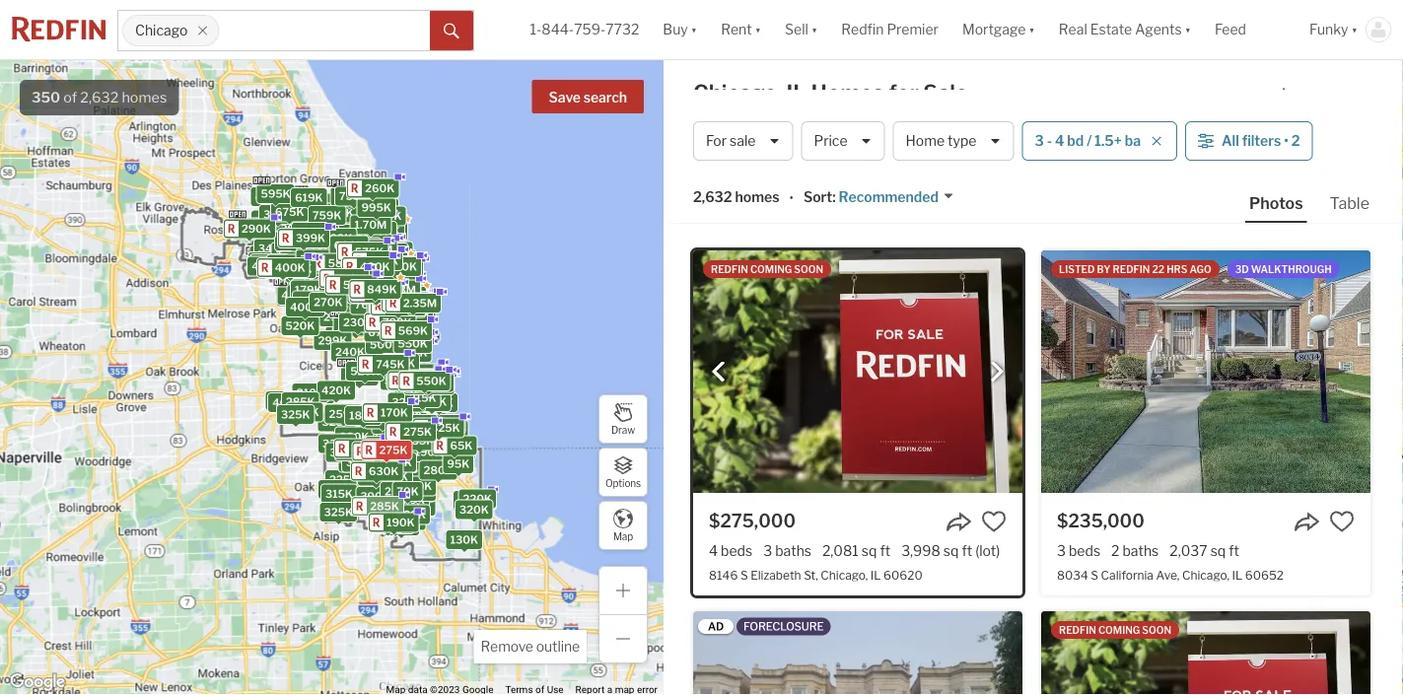 Task type: describe. For each thing, give the bounding box(es) containing it.
0 vertical spatial 260k
[[365, 182, 395, 195]]

2 baths
[[1112, 543, 1160, 559]]

3.30m
[[381, 267, 415, 280]]

rent
[[721, 21, 752, 38]]

▾ for mortgage ▾
[[1029, 21, 1036, 38]]

previous button image
[[709, 362, 729, 382]]

map
[[614, 531, 634, 543]]

365k
[[419, 451, 448, 463]]

0 vertical spatial 290k
[[242, 222, 271, 235]]

570k down 1.01m
[[390, 329, 419, 341]]

730k
[[375, 270, 404, 282]]

0 horizontal spatial 259k
[[329, 408, 358, 421]]

type
[[948, 133, 977, 149]]

1 vertical spatial 390k
[[360, 491, 390, 503]]

800k
[[353, 281, 384, 294]]

1 horizontal spatial redfin
[[1060, 625, 1097, 636]]

445k
[[328, 494, 358, 506]]

729k
[[421, 376, 450, 389]]

favorite button checkbox for $235,000
[[1330, 509, 1356, 535]]

▾ for rent ▾
[[755, 21, 762, 38]]

2.70m
[[391, 297, 424, 309]]

639k
[[396, 338, 426, 350]]

0 horizontal spatial redfin
[[711, 263, 749, 275]]

1 vertical spatial 299k
[[318, 335, 348, 347]]

sq for $235,000
[[1211, 543, 1227, 559]]

for
[[706, 133, 727, 149]]

300k down 79.9k
[[300, 388, 331, 401]]

sell ▾ button
[[774, 0, 830, 59]]

0 horizontal spatial 475k
[[275, 218, 304, 231]]

sq for $275,000
[[862, 543, 877, 559]]

photos button
[[1246, 192, 1327, 223]]

150k
[[395, 406, 423, 419]]

ft for $275,000
[[880, 543, 891, 559]]

0 horizontal spatial 640k
[[279, 235, 310, 248]]

49k
[[364, 425, 386, 438]]

1 vertical spatial 375k
[[290, 406, 319, 419]]

710k
[[338, 272, 365, 285]]

0 horizontal spatial 580k
[[291, 288, 322, 301]]

1.79m
[[393, 293, 425, 306]]

300k down 770k
[[348, 313, 378, 326]]

il for $275,000
[[871, 568, 882, 582]]

remove
[[481, 639, 534, 656]]

2,081
[[823, 543, 859, 559]]

0 horizontal spatial 340k
[[258, 242, 288, 255]]

60620
[[884, 568, 923, 582]]

39.9k
[[432, 424, 464, 436]]

396k
[[397, 433, 427, 446]]

1 vertical spatial 185k
[[388, 520, 415, 533]]

750k down 890k
[[351, 276, 380, 289]]

1.30m
[[366, 287, 398, 300]]

8146 s elizabeth st, chicago, il 60620
[[709, 568, 923, 582]]

899k
[[387, 282, 417, 294]]

270k up 759k
[[335, 190, 364, 203]]

0 vertical spatial 725k
[[330, 256, 359, 269]]

1 horizontal spatial 199k
[[390, 469, 418, 481]]

il for $235,000
[[1233, 568, 1243, 582]]

st,
[[804, 568, 819, 582]]

1 vertical spatial 284k
[[402, 486, 431, 499]]

1 vertical spatial 310k
[[297, 387, 325, 399]]

525k up 560k
[[348, 241, 377, 254]]

0 vertical spatial 699k
[[397, 296, 427, 309]]

table
[[1330, 193, 1370, 213]]

180k
[[420, 451, 448, 464]]

80k
[[427, 438, 450, 451]]

2 vertical spatial 595k
[[398, 346, 428, 359]]

2 horizontal spatial 475k
[[362, 470, 391, 483]]

570k up 1.06m
[[341, 200, 370, 213]]

2 vertical spatial 200k
[[355, 496, 385, 508]]

3d
[[1236, 263, 1250, 275]]

280k
[[424, 464, 453, 477]]

530k
[[273, 256, 303, 269]]

1 vertical spatial 1.10m
[[355, 291, 386, 304]]

675k up 230k
[[348, 300, 377, 313]]

0 horizontal spatial 950k
[[337, 254, 367, 267]]

1 vertical spatial 2.00m
[[397, 306, 432, 318]]

844-
[[542, 21, 574, 38]]

sell
[[785, 21, 809, 38]]

0 vertical spatial 545k
[[325, 208, 355, 220]]

0 horizontal spatial il
[[787, 79, 807, 106]]

155k
[[375, 441, 403, 453]]

mortgage
[[963, 21, 1026, 38]]

sell ▾ button
[[785, 0, 818, 59]]

300k down '49k'
[[339, 445, 370, 458]]

s for $235,000
[[1092, 568, 1099, 582]]

• for filters
[[1285, 133, 1289, 149]]

240k up 140k
[[370, 440, 399, 453]]

240k up 630k
[[361, 446, 391, 459]]

2.45m
[[400, 296, 434, 309]]

670k
[[374, 253, 404, 266]]

0 horizontal spatial 200k
[[236, 224, 266, 237]]

homes inside 2,632 homes •
[[736, 189, 780, 206]]

2 vertical spatial 130k
[[450, 534, 479, 547]]

499k
[[372, 210, 402, 222]]

2 sq from the left
[[944, 543, 959, 559]]

1 vertical spatial 190k
[[415, 446, 443, 459]]

0 vertical spatial 595k
[[261, 188, 291, 200]]

1.5+
[[1095, 133, 1122, 149]]

69.2k
[[373, 477, 405, 490]]

0 horizontal spatial 390k
[[282, 262, 312, 275]]

remove outline
[[481, 639, 580, 656]]

1 vertical spatial 130k
[[376, 503, 404, 516]]

0 vertical spatial 130k
[[399, 433, 427, 446]]

2 vertical spatial 189k
[[398, 508, 426, 521]]

1 vertical spatial 420k
[[322, 385, 351, 397]]

240k down 95k
[[462, 494, 492, 507]]

750k down 819k
[[301, 253, 330, 266]]

675k up 450k
[[368, 326, 397, 339]]

675k up 409k on the top left
[[309, 273, 338, 286]]

1.65m
[[371, 274, 403, 287]]

77.5k
[[401, 500, 432, 513]]

359k
[[397, 472, 426, 485]]

|
[[1275, 86, 1294, 105]]

chicago, il homes for sale
[[694, 79, 969, 106]]

2 vertical spatial 260k
[[373, 503, 403, 516]]

534k
[[371, 225, 400, 238]]

0 vertical spatial 299k
[[322, 228, 351, 241]]

1 vertical spatial 200k
[[315, 291, 345, 304]]

1 vertical spatial 595k
[[276, 246, 306, 259]]

263k
[[399, 449, 428, 462]]

chicago, for $275,000
[[821, 568, 868, 582]]

647k
[[366, 242, 396, 255]]

3 down 680k
[[385, 301, 392, 314]]

▾ for buy ▾
[[691, 21, 698, 38]]

(lot)
[[976, 543, 1001, 559]]

0 vertical spatial 995k
[[362, 201, 392, 214]]

0 horizontal spatial chicago,
[[694, 79, 782, 106]]

photos
[[1250, 193, 1304, 213]]

buy ▾ button
[[663, 0, 698, 59]]

2 inside button
[[1292, 133, 1301, 149]]

1 horizontal spatial 640k
[[359, 287, 389, 300]]

270k up 100k
[[402, 471, 431, 484]]

1 vertical spatial 849k
[[346, 312, 376, 325]]

sort
[[804, 189, 833, 206]]

listed by redfin 22 hrs ago
[[1060, 263, 1212, 275]]

329k
[[457, 496, 486, 508]]

map region
[[0, 0, 723, 696]]

500k up 1.70m
[[364, 202, 395, 214]]

0 vertical spatial 190k
[[425, 397, 454, 409]]

510k
[[402, 304, 430, 317]]

279k
[[422, 379, 450, 392]]

2 horizontal spatial 599k
[[417, 396, 447, 408]]

draw
[[612, 424, 635, 436]]

1 vertical spatial 650k
[[358, 252, 388, 265]]

2 vertical spatial 395k
[[401, 433, 431, 446]]

premier
[[887, 21, 939, 38]]

330k left '49k'
[[323, 437, 352, 450]]

1 horizontal spatial 950k
[[374, 324, 404, 337]]

1 horizontal spatial 320k
[[460, 504, 489, 517]]

350 of 2,632 homes
[[32, 89, 167, 106]]

230k
[[343, 316, 373, 329]]

0 vertical spatial 1.25m
[[354, 248, 386, 261]]

chicago, for $235,000
[[1183, 568, 1230, 582]]

0 vertical spatial 420k
[[313, 232, 342, 245]]

ad region
[[694, 612, 1023, 696]]

0 horizontal spatial 250k
[[310, 309, 339, 322]]

745k
[[376, 358, 405, 371]]

1 horizontal spatial 520k
[[286, 319, 315, 332]]

3.50m
[[389, 292, 423, 305]]

1 vertical spatial 699k
[[414, 377, 444, 390]]

0 vertical spatial 225k
[[365, 450, 394, 463]]

3 up "elizabeth"
[[764, 543, 773, 559]]

253k
[[385, 486, 414, 498]]

2 vertical spatial 290k
[[379, 471, 408, 484]]

save
[[549, 89, 581, 106]]

1 horizontal spatial 259k
[[404, 418, 434, 431]]

redfin premier button
[[830, 0, 951, 59]]

1 horizontal spatial 250k
[[459, 495, 488, 508]]

baths for $235,000
[[1123, 543, 1160, 559]]

remove 3 - 4 bd / 1.5+ ba image
[[1151, 135, 1163, 147]]

240k down 345k
[[237, 222, 267, 234]]

2 vertical spatial 225k
[[381, 518, 410, 531]]

339k
[[383, 456, 412, 469]]

mortgage ▾
[[963, 21, 1036, 38]]

750k up 759k
[[339, 190, 369, 203]]

1.85m
[[380, 275, 413, 288]]

walkthrough
[[1252, 263, 1333, 275]]

0 vertical spatial 1.10m
[[362, 245, 393, 258]]

photo of 1716 w wabansia ave, chicago, il 60622 image
[[1042, 612, 1371, 696]]

next button image
[[988, 362, 1007, 382]]

330k up 258k
[[340, 431, 369, 444]]

2 vertical spatial 315k
[[325, 488, 353, 501]]

1 horizontal spatial 725k
[[376, 303, 405, 316]]

535k
[[306, 248, 336, 261]]

450k
[[376, 354, 406, 366]]

filters
[[1243, 133, 1282, 149]]

ba
[[1125, 133, 1141, 149]]

240k up 529k
[[335, 346, 365, 359]]

beds for $235,000
[[1069, 543, 1101, 559]]

real estate agents ▾ link
[[1059, 0, 1192, 59]]

0 horizontal spatial 185k
[[349, 410, 377, 423]]

1.75m
[[394, 297, 426, 310]]

220k down 155k
[[361, 455, 390, 468]]

3 baths
[[764, 543, 812, 559]]

140k
[[375, 456, 403, 469]]

remove outline button
[[474, 630, 587, 664]]

favorite button image for $275,000
[[982, 509, 1007, 535]]

500k up 295k
[[305, 294, 336, 307]]

2 vertical spatial 375k
[[369, 479, 398, 492]]

0 horizontal spatial 4
[[709, 543, 718, 559]]

2 horizontal spatial redfin
[[1113, 263, 1151, 275]]

save search button
[[532, 80, 644, 113]]

0 horizontal spatial 199k
[[296, 311, 324, 324]]

799k
[[383, 316, 412, 329]]

favorite button image for $235,000
[[1330, 509, 1356, 535]]

1 vertical spatial 189k
[[392, 468, 420, 481]]

500k up 450k
[[370, 338, 400, 351]]

0 vertical spatial 395k
[[284, 255, 313, 268]]



Task type: vqa. For each thing, say whether or not it's contained in the screenshot.
right IL
yes



Task type: locate. For each thing, give the bounding box(es) containing it.
6 ▾ from the left
[[1352, 21, 1359, 38]]

4 right -
[[1056, 133, 1065, 149]]

elizabeth
[[751, 568, 802, 582]]

1 beds from the left
[[721, 543, 753, 559]]

1 vertical spatial 950k
[[374, 324, 404, 337]]

0 horizontal spatial 320k
[[330, 494, 360, 507]]

beds up 8034
[[1069, 543, 1101, 559]]

redfin
[[842, 21, 884, 38]]

595k up 519k
[[276, 246, 306, 259]]

home
[[906, 133, 945, 149]]

ago
[[1190, 263, 1212, 275]]

2 baths from the left
[[1123, 543, 1160, 559]]

• left sort on the top right
[[790, 190, 794, 207]]

750k up 1.85m
[[388, 261, 417, 274]]

• inside all filters • 2 button
[[1285, 133, 1289, 149]]

389k
[[323, 232, 353, 245]]

320k
[[330, 494, 360, 507], [460, 504, 489, 517]]

300k up 265k
[[403, 449, 433, 461]]

3 ▾ from the left
[[812, 21, 818, 38]]

• right filters
[[1285, 133, 1289, 149]]

sort :
[[804, 189, 836, 206]]

0 vertical spatial redfin coming soon
[[711, 263, 824, 275]]

0 vertical spatial 380k
[[330, 295, 360, 308]]

890k
[[357, 263, 387, 276]]

70k
[[397, 485, 419, 498]]

175k
[[434, 418, 461, 431]]

360k
[[271, 258, 301, 271], [300, 269, 330, 282], [330, 447, 360, 459]]

feed
[[1216, 21, 1247, 38]]

▾ for funky ▾
[[1352, 21, 1359, 38]]

260k
[[365, 182, 395, 195], [442, 444, 471, 456], [373, 503, 403, 516]]

for sale
[[706, 133, 756, 149]]

220k
[[361, 455, 390, 468], [343, 456, 372, 469], [463, 493, 492, 506]]

• for homes
[[790, 190, 794, 207]]

4 inside button
[[1056, 133, 1065, 149]]

595k down 569k
[[398, 346, 428, 359]]

340k up '540k'
[[305, 228, 335, 241]]

95k
[[447, 458, 470, 471]]

il left 60620
[[871, 568, 882, 582]]

2
[[1292, 133, 1301, 149], [367, 225, 374, 238], [362, 260, 369, 273], [349, 304, 356, 316], [364, 305, 371, 318], [338, 320, 345, 333], [372, 335, 379, 348], [1112, 543, 1120, 559]]

390k
[[282, 262, 312, 275], [360, 491, 390, 503]]

1 vertical spatial redfin coming soon
[[1060, 625, 1172, 636]]

estate
[[1091, 21, 1133, 38]]

sq right 3,998
[[944, 543, 959, 559]]

260k up '499k'
[[365, 182, 395, 195]]

185k down the 77.5k
[[388, 520, 415, 533]]

4 ▾ from the left
[[1029, 21, 1036, 38]]

220k down 95k
[[463, 493, 492, 506]]

460k
[[409, 393, 439, 405]]

395k up 295k
[[297, 294, 327, 307]]

300k down 80k
[[425, 458, 455, 471]]

259k
[[329, 408, 358, 421], [404, 418, 434, 431]]

redfin coming soon down california
[[1060, 625, 1172, 636]]

3,998
[[902, 543, 941, 559]]

2.20m
[[388, 302, 422, 315]]

baths up "elizabeth"
[[776, 543, 812, 559]]

545k
[[325, 208, 355, 220], [342, 295, 372, 308]]

homes down chicago
[[122, 89, 167, 106]]

725k up 799k
[[376, 303, 405, 316]]

1 horizontal spatial favorite button image
[[1330, 509, 1356, 535]]

1 horizontal spatial soon
[[1143, 625, 1172, 636]]

0 vertical spatial soon
[[795, 263, 824, 275]]

1 horizontal spatial 475k
[[325, 207, 354, 219]]

475k down 850k
[[275, 218, 304, 231]]

0 vertical spatial 625k
[[353, 259, 383, 271]]

photo of 8034 s california ave, chicago, il 60652 image
[[1042, 251, 1371, 493]]

950k up 639k
[[374, 324, 404, 337]]

924k
[[333, 275, 363, 288]]

beds up 8146
[[721, 543, 753, 559]]

0 horizontal spatial •
[[790, 190, 794, 207]]

74.9k
[[376, 418, 408, 431]]

255k
[[406, 374, 435, 387]]

sale
[[730, 133, 756, 149]]

0 vertical spatial 170k
[[381, 406, 408, 419]]

sq right 2,081
[[862, 543, 877, 559]]

1 baths from the left
[[776, 543, 812, 559]]

3 inside 3 - 4 bd / 1.5+ ba button
[[1035, 133, 1045, 149]]

1 ft from the left
[[880, 543, 891, 559]]

625k
[[353, 259, 383, 271], [396, 296, 426, 309], [405, 373, 435, 386]]

2 vertical spatial 625k
[[405, 373, 435, 386]]

2 favorite button checkbox from the left
[[1330, 509, 1356, 535]]

179k
[[295, 284, 322, 297]]

1 horizontal spatial baths
[[1123, 543, 1160, 559]]

130k up the 263k
[[399, 433, 427, 446]]

photo of 8146 s elizabeth st, chicago, il 60620 image
[[694, 251, 1023, 493]]

submit search image
[[444, 23, 460, 39]]

415k
[[269, 229, 297, 242]]

1 vertical spatial homes
[[736, 189, 780, 206]]

240k up 415k
[[263, 206, 293, 219]]

2 horizontal spatial 200k
[[355, 496, 385, 508]]

130k down "329k"
[[450, 534, 479, 547]]

405k
[[273, 396, 303, 409]]

1 vertical spatial 380k
[[270, 395, 300, 408]]

130k up the 81k at bottom
[[376, 503, 404, 516]]

3 sq from the left
[[1211, 543, 1227, 559]]

0 vertical spatial 520k
[[254, 249, 284, 262]]

260k up 95k
[[442, 444, 471, 456]]

1 vertical spatial 625k
[[396, 296, 426, 309]]

520k down 409k on the top left
[[286, 319, 315, 332]]

299k down 759k
[[322, 228, 351, 241]]

250k down 95k
[[459, 495, 488, 508]]

575k
[[355, 246, 384, 259], [379, 259, 408, 272], [373, 322, 402, 335], [414, 382, 443, 394]]

0 vertical spatial coming
[[751, 263, 793, 275]]

420k up 535k
[[313, 232, 342, 245]]

2 horizontal spatial il
[[1233, 568, 1243, 582]]

3 left -
[[1035, 133, 1045, 149]]

3.95m
[[391, 296, 426, 308]]

250k down 409k on the top left
[[310, 309, 339, 322]]

home type
[[906, 133, 977, 149]]

s for $275,000
[[741, 568, 748, 582]]

2 ▾ from the left
[[755, 21, 762, 38]]

google image
[[5, 670, 70, 696]]

remove chicago image
[[197, 25, 208, 37]]

1 vertical spatial 545k
[[342, 295, 372, 308]]

580k down the 745k
[[385, 374, 415, 387]]

map button
[[599, 501, 648, 551]]

569k
[[398, 325, 428, 337]]

185k up '49k'
[[349, 410, 377, 423]]

1 favorite button image from the left
[[982, 509, 1007, 535]]

5 ▾ from the left
[[1185, 21, 1192, 38]]

549k
[[321, 235, 351, 248]]

1 vertical spatial 725k
[[376, 303, 405, 316]]

1 horizontal spatial sq
[[944, 543, 959, 559]]

2 vertical spatial 599k
[[417, 396, 447, 408]]

200k down 345k
[[236, 224, 266, 237]]

options
[[606, 478, 641, 490]]

0 vertical spatial 189k
[[386, 443, 414, 456]]

2 horizontal spatial chicago,
[[1183, 568, 1230, 582]]

2 favorite button image from the left
[[1330, 509, 1356, 535]]

homes
[[122, 89, 167, 106], [736, 189, 780, 206]]

None search field
[[219, 11, 430, 50]]

1 vertical spatial 315k
[[390, 429, 417, 442]]

recommended
[[839, 189, 939, 206]]

2 horizontal spatial 580k
[[385, 374, 415, 387]]

500k up 685k at the top
[[379, 245, 409, 258]]

2,632 right the of
[[80, 89, 119, 106]]

ft up 60620
[[880, 543, 891, 559]]

chicago, up sale
[[694, 79, 782, 106]]

0 vertical spatial 200k
[[236, 224, 266, 237]]

/
[[1087, 133, 1092, 149]]

284k up the 77.5k
[[402, 486, 431, 499]]

1 horizontal spatial ft
[[962, 543, 973, 559]]

675k up 415k
[[275, 206, 304, 219]]

297k
[[405, 373, 433, 386]]

340k up 455k
[[258, 242, 288, 255]]

2 vertical spatial 190k
[[387, 517, 415, 529]]

$235,000
[[1058, 510, 1145, 532]]

0 vertical spatial 340k
[[305, 228, 335, 241]]

550k
[[310, 247, 340, 260], [389, 299, 419, 312], [398, 337, 428, 350], [417, 375, 447, 388]]

1 horizontal spatial redfin coming soon
[[1060, 625, 1172, 636]]

0 vertical spatial 950k
[[337, 254, 367, 267]]

1 horizontal spatial favorite button checkbox
[[1330, 509, 1356, 535]]

0 vertical spatial •
[[1285, 133, 1289, 149]]

215k
[[409, 391, 437, 404]]

4 up 8146
[[709, 543, 718, 559]]

1 horizontal spatial beds
[[1069, 543, 1101, 559]]

3 up 8034
[[1058, 543, 1067, 559]]

coming down 2,632 homes •
[[751, 263, 793, 275]]

1 horizontal spatial coming
[[1099, 625, 1141, 636]]

1 horizontal spatial •
[[1285, 133, 1289, 149]]

0 vertical spatial homes
[[122, 89, 167, 106]]

il left the homes
[[787, 79, 807, 106]]

baths for $275,000
[[776, 543, 812, 559]]

640k
[[279, 235, 310, 248], [359, 287, 389, 300]]

290k down 345k
[[242, 222, 271, 235]]

1 vertical spatial soon
[[1143, 625, 1172, 636]]

1 vertical spatial 260k
[[442, 444, 471, 456]]

0 vertical spatial 1.05m
[[360, 243, 393, 256]]

0 vertical spatial 599k
[[322, 260, 352, 273]]

439k
[[252, 260, 282, 273]]

ft right 2,037
[[1230, 543, 1240, 559]]

60652
[[1246, 568, 1285, 582]]

rent ▾ button
[[710, 0, 774, 59]]

• inside 2,632 homes •
[[790, 190, 794, 207]]

2 vertical spatial 849k
[[371, 326, 401, 338]]

409k
[[302, 295, 332, 308]]

1 favorite button checkbox from the left
[[982, 509, 1007, 535]]

s right 8146
[[741, 568, 748, 582]]

190k down 279k
[[425, 397, 454, 409]]

1 horizontal spatial il
[[871, 568, 882, 582]]

240k up 44.9k
[[403, 480, 432, 493]]

475k down 140k
[[362, 470, 391, 483]]

1 s from the left
[[741, 568, 748, 582]]

1.70m
[[355, 218, 387, 231]]

bd
[[1068, 133, 1085, 149]]

475k
[[325, 207, 354, 219], [275, 218, 304, 231], [362, 470, 391, 483]]

redfin
[[711, 263, 749, 275], [1113, 263, 1151, 275], [1060, 625, 1097, 636]]

270k up 295k
[[314, 296, 343, 309]]

1-844-759-7732 link
[[530, 21, 640, 38]]

850k
[[298, 197, 329, 210]]

0 horizontal spatial 2,632
[[80, 89, 119, 106]]

-
[[1047, 133, 1053, 149]]

0 vertical spatial 375k
[[313, 261, 342, 273]]

570k up 685k at the top
[[375, 247, 404, 259]]

0 vertical spatial 650k
[[363, 225, 393, 238]]

225k up 630k
[[365, 450, 394, 463]]

buy ▾ button
[[652, 0, 710, 59]]

0 horizontal spatial beds
[[721, 543, 753, 559]]

4 beds
[[709, 543, 753, 559]]

for sale button
[[694, 121, 794, 161]]

1 vertical spatial •
[[790, 190, 794, 207]]

redfin coming soon
[[711, 263, 824, 275], [1060, 625, 1172, 636]]

220k left 140k
[[343, 456, 372, 469]]

favorite button checkbox
[[982, 509, 1007, 535], [1330, 509, 1356, 535]]

545k up 389k
[[325, 208, 355, 220]]

sq right 2,037
[[1211, 543, 1227, 559]]

225k down the 77.5k
[[381, 518, 410, 531]]

0 horizontal spatial 380k
[[270, 395, 300, 408]]

1 horizontal spatial chicago,
[[821, 568, 868, 582]]

0 vertical spatial 185k
[[349, 410, 377, 423]]

0 vertical spatial 849k
[[367, 283, 397, 296]]

190k up 280k
[[415, 446, 443, 459]]

290k
[[242, 222, 271, 235], [395, 446, 425, 459], [379, 471, 408, 484]]

2 horizontal spatial sq
[[1211, 543, 1227, 559]]

570k up 799k
[[376, 302, 406, 315]]

700k
[[294, 233, 324, 246], [350, 241, 380, 254], [324, 275, 354, 288], [347, 282, 377, 295], [347, 282, 377, 295], [386, 357, 416, 370]]

0 vertical spatial 2,632
[[80, 89, 119, 106]]

rent ▾
[[721, 21, 762, 38]]

0 horizontal spatial 1.05m
[[360, 243, 393, 256]]

950k up 710k
[[337, 254, 367, 267]]

redfin premier
[[842, 21, 939, 38]]

455k
[[253, 256, 282, 268]]

▾ right sell
[[812, 21, 818, 38]]

redfin down 2,632 homes •
[[711, 263, 749, 275]]

buy ▾
[[663, 21, 698, 38]]

580k down 519k
[[291, 288, 322, 301]]

3 - 4 bd / 1.5+ ba button
[[1023, 121, 1178, 161]]

▾ inside "dropdown button"
[[1185, 21, 1192, 38]]

1 horizontal spatial 380k
[[330, 295, 360, 308]]

45k
[[399, 514, 422, 527]]

2,632 down for
[[694, 189, 733, 206]]

2 beds from the left
[[1069, 543, 1101, 559]]

soon down sort on the top right
[[795, 263, 824, 275]]

3 down 1.30m in the top of the page
[[364, 305, 371, 318]]

3 ft from the left
[[1230, 543, 1240, 559]]

favorite button checkbox for $275,000
[[982, 509, 1007, 535]]

2 s from the left
[[1092, 568, 1099, 582]]

300k down 155k
[[346, 456, 377, 469]]

3 units
[[385, 301, 422, 314], [364, 305, 401, 318]]

284k down 150k on the left of the page
[[411, 426, 440, 439]]

2,632 inside 2,632 homes •
[[694, 189, 733, 206]]

395k
[[284, 255, 313, 268], [297, 294, 327, 307], [401, 433, 431, 446]]

809k
[[349, 190, 379, 203]]

3,998 sq ft (lot)
[[902, 543, 1001, 559]]

sq
[[862, 543, 877, 559], [944, 543, 959, 559], [1211, 543, 1227, 559]]

▾ right mortgage
[[1029, 21, 1036, 38]]

0 vertical spatial 284k
[[411, 426, 440, 439]]

s right 8034
[[1092, 568, 1099, 582]]

225k
[[365, 450, 394, 463], [329, 474, 358, 487], [381, 518, 410, 531]]

189k down 44.9k
[[398, 508, 426, 521]]

390k up 179k
[[282, 262, 312, 275]]

1 ▾ from the left
[[691, 21, 698, 38]]

1 horizontal spatial 1.05m
[[415, 385, 448, 398]]

0 horizontal spatial 520k
[[254, 249, 284, 262]]

1 vertical spatial 199k
[[390, 469, 418, 481]]

1 vertical spatial 2,632
[[694, 189, 733, 206]]

1 vertical spatial 290k
[[395, 446, 425, 459]]

1 horizontal spatial 200k
[[315, 291, 345, 304]]

475k up 389k
[[325, 207, 354, 219]]

favorite button image
[[982, 509, 1007, 535], [1330, 509, 1356, 535]]

7732
[[606, 21, 640, 38]]

ft left (lot)
[[962, 543, 973, 559]]

1 vertical spatial 599k
[[374, 300, 404, 313]]

0 horizontal spatial sq
[[862, 543, 877, 559]]

725k up 710k
[[330, 256, 359, 269]]

sell ▾
[[785, 21, 818, 38]]

1 horizontal spatial 185k
[[388, 520, 415, 533]]

1 vertical spatial 1.25m
[[381, 286, 413, 299]]

2,037
[[1170, 543, 1208, 559]]

599k up 924k
[[322, 260, 352, 273]]

hrs
[[1167, 263, 1188, 275]]

1 vertical spatial 170k
[[397, 425, 425, 438]]

▾ right the agents
[[1185, 21, 1192, 38]]

599k down 680k
[[374, 300, 404, 313]]

750k
[[339, 190, 369, 203], [301, 253, 330, 266], [388, 261, 417, 274], [351, 276, 380, 289]]

425k
[[382, 264, 411, 277], [334, 270, 363, 283], [342, 299, 371, 312]]

recommended button
[[836, 188, 955, 207]]

:
[[833, 189, 836, 206]]

s
[[741, 568, 748, 582], [1092, 568, 1099, 582]]

485k
[[392, 285, 422, 298]]

0 vertical spatial 4
[[1056, 133, 1065, 149]]

270k down 710k
[[331, 287, 360, 299]]

mortgage ▾ button
[[963, 0, 1036, 59]]

▾ for sell ▾
[[812, 21, 818, 38]]

ft for $235,000
[[1230, 543, 1240, 559]]

525k down 1.06m
[[327, 237, 356, 250]]

0 vertical spatial 315k
[[301, 263, 329, 275]]

0 vertical spatial 2.00m
[[372, 271, 407, 283]]

2 ft from the left
[[962, 543, 973, 559]]

320k down 95k
[[460, 504, 489, 517]]

3 - 4 bd / 1.5+ ba
[[1035, 133, 1141, 149]]

1 vertical spatial 520k
[[286, 319, 315, 332]]

520k
[[254, 249, 284, 262], [286, 319, 315, 332]]

420k down 529k
[[322, 385, 351, 397]]

beds for $275,000
[[721, 543, 753, 559]]

600k
[[317, 236, 347, 249], [334, 239, 365, 252], [382, 253, 412, 266], [327, 277, 357, 290], [336, 279, 367, 292]]

1 vertical spatial coming
[[1099, 625, 1141, 636]]

1 sq from the left
[[862, 543, 877, 559]]



